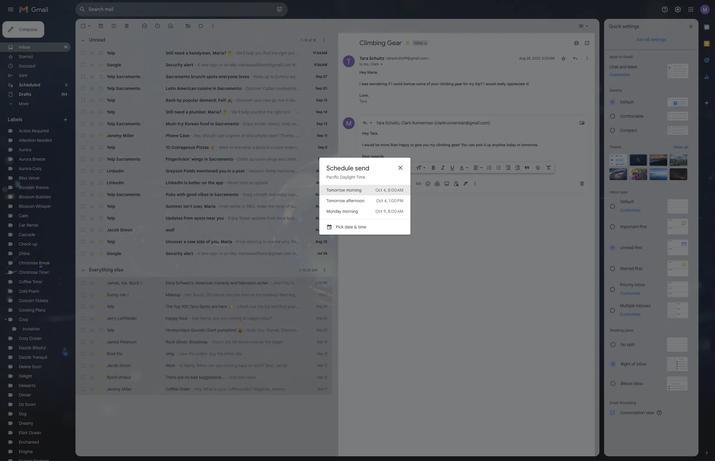 Task type: locate. For each thing, give the bounding box(es) containing it.
2 vertical spatial maria,
[[184, 363, 196, 369]]

handyman,
[[189, 50, 212, 56]]

28,
[[527, 56, 532, 61]]

not important switch for still need a handyman, maria?
[[98, 50, 104, 56]]

jeremy miller inside everything else tab panel
[[107, 387, 132, 392]]

dog
[[209, 352, 216, 357]]

sep 11 inside unread tab panel
[[317, 133, 328, 138]]

unread inside button
[[89, 37, 105, 43]]

ocean up enchanted
[[29, 431, 41, 436]]

31 up pacific
[[324, 169, 328, 173]]

1 vertical spatial climbing
[[437, 143, 451, 147]]

31
[[324, 169, 328, 173], [324, 181, 328, 185]]

2 jacob simon from the top
[[107, 363, 131, 369]]

0 vertical spatial is
[[184, 180, 188, 186]]

0 vertical spatial and
[[620, 64, 627, 70]]

cozy for cozy link
[[19, 317, 28, 323]]

show trimmed content image
[[363, 170, 370, 173]]

- right 🍕 image at the top of the page
[[216, 145, 218, 150]]

miller inside unread tab panel
[[123, 133, 134, 138]]

climbing for gear
[[440, 82, 454, 86]]

miller inside everything else tab panel
[[122, 387, 132, 392]]

near
[[207, 216, 216, 221]]

important
[[621, 224, 639, 230]]

green
[[229, 133, 240, 138]]

sep 26
[[317, 316, 328, 321]]

important according to google magic. switch
[[405, 40, 411, 46], [98, 62, 104, 68], [98, 133, 104, 139], [98, 192, 104, 198], [98, 239, 104, 245], [98, 251, 104, 257], [98, 292, 104, 298], [98, 304, 104, 310], [98, 316, 104, 322], [98, 339, 104, 345], [98, 351, 104, 357], [98, 363, 104, 369], [98, 375, 104, 381], [98, 387, 104, 393]]

1 still from the top
[[166, 50, 174, 56]]

6 ͏͏ from the left
[[379, 145, 380, 150]]

coming for back
[[224, 363, 237, 369]]

1 alert from the top
[[184, 62, 194, 68]]

still for still need a handyman, maria?
[[166, 50, 174, 56]]

menu item
[[320, 185, 411, 196], [320, 196, 411, 206], [320, 206, 411, 217]]

car rental link
[[19, 223, 38, 228]]

good
[[187, 192, 197, 197]]

morning up afternoon
[[347, 188, 362, 193]]

3 blossom from the top
[[19, 204, 35, 209]]

indent more ‪(⌘])‬ image
[[515, 165, 521, 171]]

aurora for aurora breeze
[[19, 157, 31, 162]]

0 vertical spatial 1
[[301, 38, 303, 42]]

7 not important switch from the top
[[98, 145, 104, 151]]

0 vertical spatial alert
[[184, 62, 194, 68]]

coffee for coffee order - hey, what is your coffee order? regards, jeremy
[[166, 387, 178, 392]]

report spam image
[[111, 23, 117, 29]]

1 8:00 am from the top
[[388, 188, 404, 193]]

0 vertical spatial tara
[[360, 56, 369, 61]]

0 horizontal spatial is
[[184, 180, 188, 186]]

car
[[19, 223, 26, 228]]

blossom breeze link
[[19, 185, 49, 190]]

is
[[184, 180, 188, 186], [214, 387, 217, 392]]

9 not important switch from the top
[[98, 168, 104, 174]]

1 horizontal spatial on
[[259, 340, 264, 345]]

oct 4, 8:00 am
[[376, 188, 404, 193]]

important first
[[621, 224, 648, 230]]

1 vertical spatial coming
[[224, 363, 237, 369]]

not important switch for must-try korean food in sacramento
[[98, 121, 104, 127]]

aug 28 down aug 30
[[316, 204, 328, 209]]

26 inside everything else tab panel
[[324, 316, 328, 321]]

first down important first
[[635, 245, 643, 250]]

spots up latin american cuisine in sacramento - in the top of the page
[[207, 74, 218, 79]]

39 ͏‌ from the left
[[348, 216, 349, 221]]

snoozed
[[19, 63, 35, 69]]

hey for hey tara,
[[363, 131, 369, 136]]

1 horizontal spatial coffee
[[166, 387, 178, 392]]

1 vertical spatial simon
[[119, 363, 131, 369]]

tomorrow for tomorrow afternoon
[[327, 198, 346, 204]]

0 vertical spatial would
[[486, 82, 496, 86]]

0 horizontal spatial on
[[202, 180, 207, 186]]

hey inside message body text field
[[363, 131, 369, 136]]

is inside everything else tab panel
[[214, 387, 217, 392]]

on right now
[[259, 340, 264, 345]]

1 horizontal spatial starred
[[621, 266, 635, 271]]

1 horizontal spatial 18
[[305, 38, 308, 42]]

hey, for hey, what is your coffee order? regards, jeremy
[[194, 387, 202, 392]]

remove formatting ‪(⌘\)‬ image
[[546, 165, 552, 171]]

spots for brunch
[[207, 74, 218, 79]]

0 vertical spatial cozy
[[32, 166, 42, 172]]

christmas time!
[[19, 270, 49, 275]]

1 horizontal spatial would
[[486, 82, 496, 86]]

2 ͏͏ from the left
[[319, 145, 320, 150]]

inbox
[[415, 41, 423, 45], [19, 45, 30, 50], [610, 190, 620, 195], [635, 282, 646, 288]]

inbox inside labels navigation
[[19, 45, 30, 50]]

blossom down bliss velvet
[[19, 185, 35, 190]]

climbing for gear!
[[437, 143, 451, 147]]

oct down the oct 4, 8:00 am on the right of page
[[377, 198, 384, 204]]

hey,
[[194, 133, 202, 138], [194, 387, 202, 392]]

schultz
[[370, 56, 385, 61], [386, 120, 400, 126]]

jeremy inside unread tab panel
[[107, 133, 122, 138]]

, up hey maria,
[[369, 62, 370, 66]]

1 aurora from the top
[[19, 147, 31, 153]]

jeremy miller for coffee order
[[107, 387, 132, 392]]

gourds!
[[191, 328, 206, 333]]

3 aurora from the top
[[19, 166, 31, 172]]

13 not important switch from the top
[[98, 227, 104, 233]]

42 ͏‌ from the left
[[351, 216, 352, 221]]

1 vertical spatial 11
[[325, 387, 328, 392]]

2 vertical spatial 1
[[326, 293, 328, 297]]

breeze for blossom breeze
[[36, 185, 49, 190]]

row containing jerry leftfielder
[[76, 313, 332, 325]]

cold
[[19, 289, 28, 294]]

gear!
[[452, 143, 461, 147]]

the left 'app'
[[208, 180, 215, 186]]

happy left hour?
[[248, 316, 260, 321]]

1 blossom from the top
[[19, 185, 35, 190]]

coming for to
[[228, 316, 242, 321]]

2 vertical spatial aurora
[[19, 166, 31, 172]]

0 vertical spatial google
[[107, 62, 121, 68]]

archive image
[[98, 23, 104, 29]]

5 yelp from the top
[[107, 110, 115, 115]]

blossom for blossom bubbles
[[19, 195, 35, 200]]

schedule send dialog
[[320, 158, 411, 235]]

1 vertical spatial up
[[33, 242, 38, 247]]

5 yelp sacramento from the top
[[107, 192, 141, 197]]

starred inside labels navigation
[[19, 54, 33, 59]]

0 vertical spatial inbox
[[637, 362, 647, 367]]

1 31 from the top
[[324, 169, 328, 173]]

38 ͏‌ from the left
[[347, 216, 348, 221]]

29 ͏‌ from the left
[[338, 216, 339, 221]]

coffee inside labels navigation
[[19, 280, 31, 285]]

sep 12
[[317, 364, 328, 368], [317, 376, 328, 380]]

maria inside best regards, maria
[[363, 160, 372, 165]]

0 vertical spatial coming
[[228, 316, 242, 321]]

1 vertical spatial blossom
[[19, 195, 35, 200]]

sep 11 inside everything else tab panel
[[318, 387, 328, 392]]

me up hey maria,
[[364, 62, 369, 66]]

pick date & time menu item
[[320, 219, 411, 235]]

row
[[76, 47, 332, 59], [76, 59, 332, 71], [76, 71, 332, 83], [76, 83, 332, 94], [76, 94, 332, 106], [76, 106, 332, 118], [76, 118, 332, 130], [76, 130, 332, 142], [76, 142, 382, 154], [76, 154, 332, 165], [76, 165, 620, 177], [76, 177, 363, 189], [76, 189, 332, 201], [76, 201, 332, 213], [76, 213, 364, 224], [76, 224, 332, 236], [76, 236, 332, 248], [76, 248, 332, 260], [76, 277, 332, 289], [76, 289, 332, 301], [76, 301, 332, 313], [76, 313, 332, 325], [76, 325, 332, 337], [76, 337, 332, 348], [76, 348, 332, 360], [76, 360, 332, 372], [76, 372, 332, 384], [76, 384, 332, 396]]

1 vertical spatial aurora
[[19, 157, 31, 162]]

1 vertical spatial 28
[[324, 216, 328, 221]]

🤔 image
[[223, 110, 228, 115]]

9 row from the top
[[76, 142, 382, 154]]

default for important first
[[621, 199, 634, 205]]

1 jeremy miller from the top
[[107, 133, 134, 138]]

not important switch for honeycrisps! gourds! giant pumpkins!
[[98, 328, 104, 334]]

2 default from the top
[[621, 199, 634, 205]]

compose
[[19, 27, 37, 32]]

0 vertical spatial 8:00 am
[[388, 188, 404, 193]]

tara,
[[370, 131, 379, 136]]

not important switch for back by popular demand: fall!
[[98, 97, 104, 103]]

search mail image
[[77, 4, 88, 15]]

need for handyman,
[[175, 50, 185, 56]]

i
[[360, 82, 361, 86], [392, 82, 393, 86], [484, 82, 485, 86], [217, 133, 218, 138], [363, 143, 364, 147]]

14 not important switch from the top
[[98, 328, 104, 334]]

1 for everything else
[[300, 268, 301, 273]]

0 vertical spatial time!
[[39, 270, 49, 275]]

28 for summer isn't over, maria -
[[324, 204, 328, 209]]

up inside labels navigation
[[33, 242, 38, 247]]

1 horizontal spatial bjord
[[129, 281, 139, 286]]

0 vertical spatial my
[[469, 82, 475, 86]]

need down by
[[175, 110, 185, 115]]

not important switch for sacramento brunch spots everyone loves
[[98, 74, 104, 80]]

and inside everything else tab panel
[[231, 281, 238, 286]]

2 not important switch from the top
[[98, 74, 104, 80]]

not important switch inside everything else tab panel
[[98, 328, 104, 334]]

17 row from the top
[[76, 236, 332, 248]]

security down uncover
[[166, 251, 183, 257]]

2 jeremy miller from the top
[[107, 387, 132, 392]]

maria, right hi
[[184, 363, 196, 369]]

blossom up "calm" link
[[19, 204, 35, 209]]

unread button
[[77, 34, 108, 46]]

1 vertical spatial 13
[[324, 340, 328, 345]]

- right case
[[191, 133, 193, 138]]

would inside message body text field
[[365, 143, 375, 147]]

to inside unread tab panel
[[230, 145, 234, 150]]

2 vertical spatial 13
[[324, 352, 328, 356]]

0 vertical spatial bjord
[[129, 281, 139, 286]]

mark as read image
[[142, 23, 148, 29]]

1 vertical spatial would
[[365, 143, 375, 147]]

cozy down cooking
[[19, 317, 28, 323]]

morning
[[347, 188, 362, 193], [343, 209, 358, 214]]

blossom bubbles link
[[19, 195, 51, 200]]

aug 28 for updates from spots near you - enjoy these updates from local businesses ͏‌ ͏‌ ͏‌ ͏‌ ͏‌ ͏‌ ͏‌ ͏‌ ͏‌ ͏‌ ͏‌ ͏‌ ͏‌ ͏‌ ͏‌ ͏‌ ͏‌ ͏‌ ͏‌ ͏‌ ͏‌ ͏‌ ͏‌ ͏‌ ͏‌ ͏‌ ͏‌ ͏‌ ͏‌ ͏‌ ͏‌ ͏‌ ͏‌ ͏‌ ͏‌ ͏‌ ͏‌ ͏‌ ͏‌ ͏‌ ͏‌ ͏‌ ͏‌ ͏‌ ͏‌ ͏‌ ͏‌ ͏‌ ͏‌ ͏‌ ͏‌ ͏‌ ͏‌
[[316, 216, 328, 221]]

cutest
[[196, 352, 208, 357]]

sep 27
[[316, 74, 328, 79]]

delete image
[[124, 23, 130, 29]]

2 from from the left
[[267, 216, 276, 221]]

aug up aug 30
[[317, 181, 323, 185]]

jeremy miller for phone case
[[107, 133, 134, 138]]

your right the some
[[432, 82, 439, 86]]

dazzle for dazzle blissful
[[19, 346, 31, 351]]

coffee time! link
[[19, 280, 42, 285]]

everything else tab panel
[[76, 260, 332, 396]]

0 vertical spatial spots
[[207, 74, 218, 79]]

from left local
[[267, 216, 276, 221]]

schultz left <
[[370, 56, 385, 61]]

oct for oct 9, 8:00 am
[[376, 209, 383, 214]]

1 ͏‌ from the left
[[308, 216, 309, 221]]

pizzas
[[196, 145, 209, 150]]

maria right you,
[[221, 239, 232, 245]]

1 vertical spatial ocean
[[29, 431, 41, 436]]

row containing bjord umlaut
[[76, 372, 332, 384]]

display density element
[[610, 88, 689, 93]]

1 yelp sacramento from the top
[[107, 74, 141, 79]]

1 vertical spatial on
[[259, 340, 264, 345]]

44 ͏‌ from the left
[[353, 216, 354, 221]]

discard draft ‪(⌘⇧d)‬ image
[[580, 181, 586, 187]]

1 horizontal spatial bad
[[238, 375, 245, 381]]

theme element
[[610, 144, 622, 150]]

1 vertical spatial breeze
[[36, 185, 49, 190]]

inbox type element
[[610, 190, 689, 195]]

- down the still need a handyman, maria?
[[195, 62, 197, 68]]

jacob
[[107, 228, 119, 233], [107, 363, 118, 369], [276, 363, 288, 369]]

jeremy miller inside unread tab panel
[[107, 133, 134, 138]]

1 vertical spatial default
[[621, 199, 634, 205]]

first for starred first
[[636, 266, 643, 271]]

- up everyone
[[233, 50, 237, 56]]

dazzle up delete
[[19, 355, 31, 360]]

top
[[174, 304, 181, 310]]

7 row from the top
[[76, 118, 332, 130]]

3 ͏‌ from the left
[[310, 216, 311, 221]]

3
[[140, 281, 142, 286]]

1 not important switch from the top
[[98, 50, 104, 56]]

jul 26
[[317, 252, 328, 256]]

1 dazzle from the top
[[19, 346, 31, 351]]

2 aurora from the top
[[19, 157, 31, 162]]

outrageous
[[171, 145, 195, 150]]

summer
[[166, 204, 183, 209]]

0 vertical spatial sep 12
[[317, 364, 328, 368]]

is right what
[[214, 387, 217, 392]]

tara up to me , clark
[[360, 56, 369, 61]]

2 31 from the top
[[324, 181, 328, 185]]

blossom for blossom whisper
[[19, 204, 35, 209]]

1 need from the top
[[175, 50, 185, 56]]

inbox
[[637, 362, 647, 367], [634, 381, 644, 387]]

to left see at the left top
[[230, 145, 234, 150]]

0 vertical spatial morning
[[347, 188, 362, 193]]

0 vertical spatial first
[[640, 224, 648, 230]]

4 ͏͏ from the left
[[340, 145, 341, 150]]

inbox up starred link
[[19, 45, 30, 50]]

american inside everything else tab panel
[[196, 281, 214, 286]]

16 row from the top
[[76, 224, 332, 236]]

- down loves
[[243, 86, 245, 91]]

unread tab panel
[[76, 33, 620, 260]]

starred up priority
[[621, 266, 635, 271]]

oct for oct 1
[[320, 293, 325, 297]]

1 inside unread tab panel
[[301, 38, 303, 42]]

1 vertical spatial coffee
[[166, 387, 178, 392]]

not important switch for greyson fields mentioned you in a post
[[98, 168, 104, 174]]

1 vertical spatial morning
[[343, 209, 358, 214]]

0 horizontal spatial spots
[[194, 216, 205, 221]]

4 yelp from the top
[[107, 98, 115, 103]]

26 row from the top
[[76, 360, 332, 372]]

not important switch
[[98, 50, 104, 56], [98, 74, 104, 80], [98, 86, 104, 92], [98, 97, 104, 103], [98, 109, 104, 115], [98, 121, 104, 127], [98, 145, 104, 151], [98, 156, 104, 162], [98, 168, 104, 174], [98, 180, 104, 186], [98, 204, 104, 210], [98, 216, 104, 221], [98, 227, 104, 233], [98, 328, 104, 334]]

inbox right right
[[637, 362, 647, 367]]

climbing gear
[[360, 39, 402, 47]]

0 horizontal spatial or
[[241, 133, 245, 138]]

0 vertical spatial 10
[[166, 145, 170, 150]]

jacob simon
[[107, 228, 133, 233], [107, 363, 131, 369]]

dazzle blissful
[[19, 346, 46, 351]]

maria
[[363, 160, 372, 165], [204, 204, 216, 209], [221, 239, 232, 245]]

1 horizontal spatial clark
[[402, 120, 412, 126]]

quick settings element
[[610, 24, 640, 34]]

0 vertical spatial 4,
[[384, 188, 387, 193]]

other
[[224, 352, 235, 357]]

1 vertical spatial schultz
[[386, 120, 400, 126]]

19 ͏‌ from the left
[[327, 216, 328, 221]]

1 vertical spatial hey
[[363, 131, 369, 136]]

4, left 1:00 pm
[[385, 198, 388, 204]]

email threading element
[[610, 401, 689, 406]]

1 vertical spatial bjord
[[107, 375, 117, 381]]

– inside unread tab panel
[[303, 38, 305, 42]]

4, for 1:00 pm
[[385, 198, 388, 204]]

0 vertical spatial tomorrow
[[327, 188, 346, 193]]

>
[[427, 56, 429, 61]]

4 yelp sacramento from the top
[[107, 157, 141, 162]]

what
[[203, 387, 213, 392]]

pacific
[[327, 175, 339, 180]]

happy left hour
[[166, 316, 178, 321]]

dazzle for dazzle tranquil
[[19, 355, 31, 360]]

and right chat
[[620, 64, 627, 70]]

0 vertical spatial dazzle
[[19, 346, 31, 351]]

12 not important switch from the top
[[98, 216, 104, 221]]

required
[[32, 128, 49, 134]]

try
[[178, 121, 184, 127]]

it!
[[527, 82, 530, 86]]

dinner
[[19, 393, 31, 398]]

linkedin for linkedin is better on the app
[[107, 180, 124, 186]]

add to tasks image
[[168, 23, 174, 29]]

1 vertical spatial 8:00 am
[[388, 209, 404, 214]]

aurora down aurora "link" at the top left of the page
[[19, 157, 31, 162]]

first for unread first
[[635, 245, 643, 250]]

0 vertical spatial still
[[166, 50, 174, 56]]

hey, inside unread tab panel
[[194, 133, 202, 138]]

27 row from the top
[[76, 372, 332, 384]]

cozy up the velvet
[[32, 166, 42, 172]]

1 vertical spatial inbox
[[634, 381, 644, 387]]

spots for from
[[194, 216, 205, 221]]

oct up oct 4, 1:00 pm
[[376, 188, 383, 193]]

2 vertical spatial maria
[[221, 239, 232, 245]]

concert tickets
[[19, 298, 48, 304]]

breeze for aurora breeze
[[32, 157, 45, 162]]

and right comedy
[[231, 281, 238, 286]]

26 right the jul
[[324, 252, 328, 256]]

13 inside unread tab panel
[[324, 122, 328, 126]]

0 vertical spatial jeremy miller
[[107, 133, 134, 138]]

14 row from the top
[[76, 201, 332, 213]]

46 ͏‌ from the left
[[356, 216, 357, 221]]

bad right no
[[191, 375, 198, 381]]

1 vertical spatial alert
[[184, 251, 194, 257]]

1 horizontal spatial your
[[432, 82, 439, 86]]

to left give
[[411, 143, 414, 147]]

in right wings
[[204, 157, 208, 162]]

must-try korean food in sacramento -
[[166, 121, 243, 127]]

8:00 am right 9,
[[388, 209, 404, 214]]

not important switch for 10 outrageous pizzas
[[98, 145, 104, 151]]

2 tomorrow from the top
[[327, 198, 346, 204]]

menu
[[320, 185, 411, 235]]

48 ͏‌ from the left
[[358, 216, 359, 221]]

aug 28 for summer isn't over, maria -
[[316, 204, 328, 209]]

unread for unread
[[89, 37, 105, 43]]

unread
[[89, 37, 105, 43], [621, 245, 635, 250]]

oct inside row
[[320, 293, 325, 297]]

invitation link
[[23, 327, 40, 332]]

maria right the over,
[[204, 204, 216, 209]]

monday morning
[[327, 209, 358, 214]]

2 horizontal spatial 1
[[326, 293, 328, 297]]

oct for oct 4, 8:00 am
[[376, 188, 383, 193]]

row containing james peterson
[[76, 337, 332, 348]]

1 vertical spatial maria,
[[200, 316, 212, 321]]

maria? for still need a handyman, maria?
[[213, 50, 227, 56]]

0 vertical spatial simon
[[120, 228, 133, 233]]

italic ‪(⌘i)‬ image
[[440, 165, 446, 171]]

delight link
[[19, 374, 32, 379]]

sep 14
[[316, 110, 328, 114]]

8 row from the top
[[76, 130, 332, 142]]

28 ͏‌ from the left
[[336, 216, 338, 221]]

coffee for coffee time!
[[19, 280, 31, 285]]

breeze up the bubbles
[[36, 185, 49, 190]]

blossom whisper
[[19, 204, 51, 209]]

me for makeup -
[[120, 292, 126, 298]]

jeremy
[[107, 133, 122, 138], [107, 387, 121, 392], [271, 387, 285, 392]]

my
[[469, 82, 475, 86], [431, 143, 436, 147]]

your inside everything else tab panel
[[218, 387, 227, 392]]

a right what
[[253, 145, 255, 150]]

yelp sacramento for pubs with good vibes in sacramento
[[107, 192, 141, 197]]

8:00 am for oct 4, 8:00 am
[[388, 188, 404, 193]]

jacob simon inside unread tab panel
[[107, 228, 133, 233]]

0 vertical spatial james
[[107, 281, 119, 286]]

28 down monday
[[324, 216, 328, 221]]

james for james peterson
[[107, 340, 119, 345]]

or inside message body text field
[[518, 143, 521, 147]]

22 row from the top
[[76, 313, 332, 325]]

- left watch
[[209, 340, 211, 345]]

None search field
[[76, 2, 288, 17]]

- right 'app'
[[225, 180, 227, 186]]

2 8:00 am from the top
[[388, 209, 404, 214]]

time! for christmas time!
[[39, 270, 49, 275]]

like?
[[296, 145, 304, 150]]

(clarkrunnerman@gmail.com)
[[435, 120, 491, 126]]

– for unread
[[303, 38, 305, 42]]

your left "coffee" on the bottom of page
[[218, 387, 227, 392]]

inbox inside button
[[415, 41, 423, 45]]

inbox left 'type' at right top
[[610, 190, 620, 195]]

28 up monday
[[324, 204, 328, 209]]

you right near
[[217, 216, 224, 221]]

me for elroy schwartz: american comedy and television writer. -
[[121, 281, 127, 286]]

monday
[[327, 209, 342, 214]]

inbox for inbox link at top
[[19, 45, 30, 50]]

aug 31 up aug 30
[[317, 181, 328, 185]]

greyson fields mentioned you in a post
[[166, 169, 245, 174]]

0 horizontal spatial would
[[365, 143, 375, 147]]

1 vertical spatial still
[[166, 110, 174, 115]]

0 horizontal spatial starred
[[19, 54, 33, 59]]

aug left 28,
[[520, 56, 526, 61]]

- left just
[[226, 375, 228, 381]]

0 vertical spatial 12
[[324, 364, 328, 368]]

aug 28
[[316, 204, 328, 209], [316, 216, 328, 221]]

yelp sacramento for sacramento brunch spots everyone loves
[[107, 74, 141, 79]]

15 ͏‌ from the left
[[323, 216, 324, 221]]

linkedin for greyson fields mentioned you in a post
[[107, 169, 124, 174]]

28 row from the top
[[76, 384, 332, 396]]

james for james , me , bjord 3
[[107, 281, 119, 286]]

security alert - down uncover
[[166, 251, 198, 257]]

0 vertical spatial up
[[487, 143, 492, 147]]

- left hi
[[177, 363, 178, 369]]

0 vertical spatial 26
[[324, 228, 328, 232]]

0 vertical spatial security
[[166, 62, 183, 68]]

schedule
[[327, 164, 354, 172]]

23 ͏‌ from the left
[[331, 216, 332, 221]]

in
[[620, 55, 623, 59], [213, 86, 217, 91], [211, 121, 214, 127], [267, 145, 270, 150], [204, 157, 208, 162], [228, 169, 231, 174], [210, 192, 214, 197]]

– for everything else
[[301, 268, 303, 273]]

still down back
[[166, 110, 174, 115]]

8:00 am for oct 9, 8:00 am
[[388, 209, 404, 214]]

aurora for aurora "link" at the top left of the page
[[19, 147, 31, 153]]

0 vertical spatial maria,
[[368, 70, 378, 75]]

0 vertical spatial 31
[[324, 169, 328, 173]]

bjord left 3
[[129, 281, 139, 286]]

would left be
[[365, 143, 375, 147]]

8:00 am up 1:00 pm
[[388, 188, 404, 193]]

24 row from the top
[[76, 337, 332, 348]]

multiple inboxes
[[621, 303, 651, 309]]

0 vertical spatial 13
[[324, 122, 328, 126]]

1 vertical spatial clark
[[402, 120, 412, 126]]

climbing inside message body text field
[[437, 143, 451, 147]]

maria, down spots
[[200, 316, 212, 321]]

0 vertical spatial unread
[[89, 37, 105, 43]]

1 vertical spatial me
[[121, 281, 127, 286]]

hey, inside everything else tab panel
[[194, 387, 202, 392]]

coffee inside everything else tab panel
[[166, 387, 178, 392]]

in right cuisine
[[213, 86, 217, 91]]

climbing left gear!
[[437, 143, 451, 147]]

1 vertical spatial maria
[[204, 204, 216, 209]]

broadway
[[190, 340, 208, 345]]

0 vertical spatial aug 28
[[316, 204, 328, 209]]

dazzle
[[19, 346, 31, 351], [19, 355, 31, 360]]

tickets
[[35, 298, 48, 304]]

christmas down "china" link at the bottom
[[19, 261, 38, 266]]

are left no
[[178, 375, 184, 381]]

0 horizontal spatial clark
[[371, 62, 379, 66]]

aug 31
[[317, 169, 328, 173], [317, 181, 328, 185]]

2 vertical spatial first
[[636, 266, 643, 271]]

oct 1
[[320, 293, 328, 297]]

still down add to tasks image
[[166, 50, 174, 56]]

priority
[[621, 282, 634, 288]]

1 jacob simon from the top
[[107, 228, 133, 233]]

quick settings
[[610, 24, 640, 30]]

1 vertical spatial security
[[166, 251, 183, 257]]

indent less ‪(⌘[)‬ image
[[506, 165, 512, 171]]

cooking plans
[[19, 308, 45, 313]]

dazzle blissful link
[[19, 346, 46, 351]]

1 horizontal spatial unread
[[621, 245, 635, 250]]

best,
[[266, 363, 275, 369]]

happy
[[399, 143, 410, 147]]

&
[[355, 225, 357, 230]]

tara for tara schultz , clark runnerman (clarkrunnerman@gmail.com)
[[377, 120, 385, 126]]

🌮 image
[[228, 305, 233, 310]]

clark for schultz
[[402, 120, 412, 126]]

jeremy for phone case - hey, should i get a green or blue phone case? thanks, jer
[[107, 133, 122, 138]]

china
[[19, 251, 30, 257]]

delete soon
[[19, 365, 42, 370]]

my inside message body text field
[[431, 143, 436, 147]]

not important switch for latin american cuisine in sacramento
[[98, 86, 104, 92]]

alert down new
[[184, 251, 194, 257]]

0 vertical spatial miller
[[123, 133, 134, 138]]

omg - i saw the cutest dog the other day
[[166, 352, 242, 357]]

3 not important switch from the top
[[98, 86, 104, 92]]

jeremy for coffee order - hey, what is your coffee order? regards, jeremy
[[107, 387, 121, 392]]

simon inside everything else tab panel
[[119, 363, 131, 369]]

check-
[[19, 242, 33, 247]]

sep 13 inside unread tab panel
[[317, 122, 328, 126]]

0 vertical spatial ocean
[[29, 336, 42, 342]]

0 vertical spatial sep 11
[[317, 133, 328, 138]]

would left really
[[486, 82, 496, 86]]

reading pane
[[611, 329, 634, 333]]

a left new
[[184, 239, 186, 245]]

on inside unread tab panel
[[202, 180, 207, 186]]

afternoon
[[347, 198, 365, 204]]

2 need from the top
[[175, 110, 185, 115]]

of inside everything else tab panel
[[308, 268, 311, 273]]

4, up oct 4, 1:00 pm
[[384, 188, 387, 193]]

breeze up the aurora cozy link
[[32, 157, 45, 162]]

borrow
[[404, 82, 416, 86]]

starred first
[[621, 266, 643, 271]]

0 vertical spatial breeze
[[32, 157, 45, 162]]

businesses
[[287, 216, 308, 221]]

1 horizontal spatial 10
[[303, 268, 307, 273]]

1 vertical spatial or
[[518, 143, 521, 147]]

– inside everything else tab panel
[[301, 268, 303, 273]]

need left handyman,
[[175, 50, 185, 56]]

1 vertical spatial jacob simon
[[107, 363, 131, 369]]

tab list
[[699, 19, 716, 440]]

0 horizontal spatial and
[[231, 281, 238, 286]]

bjord left umlaut
[[107, 375, 117, 381]]

4, for 8:00 am
[[384, 188, 387, 193]]

2 28 from the top
[[324, 216, 328, 221]]

up
[[487, 143, 492, 147], [33, 242, 38, 247]]

are for when
[[209, 363, 215, 369]]

1 for unread
[[301, 38, 303, 42]]

christmas up coffee time! link
[[19, 270, 38, 275]]

strikethrough ‪(⌘⇧x)‬ image
[[536, 165, 541, 171]]

2 vertical spatial hey
[[192, 316, 199, 321]]

underline ‪(⌘u)‬ image
[[450, 165, 456, 171]]

oct for oct 4, 1:00 pm
[[377, 198, 384, 204]]

1 horizontal spatial happy
[[248, 316, 260, 321]]

hey for hey maria,
[[360, 70, 367, 75]]

1 vertical spatial is
[[214, 387, 217, 392]]

oct left 9,
[[376, 209, 383, 214]]

or left "blue"
[[241, 133, 245, 138]]

1 tomorrow from the top
[[327, 188, 346, 193]]

american inside unread tab panel
[[177, 86, 196, 91]]



Task type: vqa. For each thing, say whether or not it's contained in the screenshot.
big youtube
no



Task type: describe. For each thing, give the bounding box(es) containing it.
14 yelp from the top
[[107, 328, 115, 333]]

inbox for inbox button
[[415, 41, 423, 45]]

10 yelp from the top
[[107, 204, 115, 209]]

1 inside row
[[326, 293, 328, 297]]

1 row from the top
[[76, 47, 332, 59]]

than
[[391, 143, 398, 147]]

- right writer.
[[270, 281, 272, 286]]

1 vertical spatial sep 13
[[317, 340, 328, 345]]

yelp sacramento for latin american cuisine in sacramento
[[107, 86, 141, 91]]

Message Body text field
[[363, 131, 586, 165]]

to up hey maria,
[[360, 62, 363, 66]]

13 row from the top
[[76, 189, 332, 201]]

tara schultz cell
[[360, 56, 429, 61]]

2 google from the top
[[107, 251, 121, 257]]

want
[[219, 145, 229, 150]]

i right if
[[392, 82, 393, 86]]

11 inside unread tab panel
[[325, 133, 328, 138]]

starred link
[[19, 54, 33, 59]]

are for maria,
[[213, 316, 219, 321]]

jerry
[[107, 316, 117, 321]]

quick
[[610, 24, 622, 30]]

aug 31 for linkedin is better on the app
[[317, 181, 328, 185]]

31 for linkedin is better on the app
[[324, 181, 328, 185]]

- left "enjoy"
[[225, 216, 227, 221]]

i would be more than happy to give you my climbing gear! you can pick it up anytime today or tomorrow.
[[363, 143, 539, 147]]

4 row from the top
[[76, 83, 332, 94]]

menu containing tomorrow morning
[[320, 185, 411, 235]]

25
[[324, 240, 328, 244]]

22 ͏‌ from the left
[[330, 216, 331, 221]]

loves
[[239, 74, 250, 79]]

up inside message body text field
[[487, 143, 492, 147]]

10 inside unread tab panel
[[166, 145, 170, 150]]

tomorrow for tomorrow morning
[[327, 188, 346, 193]]

12 ͏‌ from the left
[[320, 216, 321, 221]]

not important switch for updates from spots near you
[[98, 216, 104, 221]]

vibes
[[198, 192, 209, 197]]

numbered list ‪(⌘⇧7)‬ image
[[487, 165, 493, 171]]

5 row from the top
[[76, 94, 332, 106]]

1 bad from the left
[[191, 375, 198, 381]]

date
[[345, 225, 353, 230]]

case
[[180, 133, 190, 138]]

i right trip?
[[484, 82, 485, 86]]

maria? for still need a plumber, maria?
[[208, 110, 222, 115]]

dog
[[19, 412, 27, 417]]

1 google from the top
[[107, 62, 121, 68]]

13 for everything else
[[324, 352, 328, 356]]

1 happy from the left
[[166, 316, 178, 321]]

7 yelp from the top
[[107, 145, 115, 150]]

row containing brad klo
[[76, 348, 332, 360]]

sep 13 for everything else
[[317, 352, 328, 356]]

the
[[166, 304, 173, 310]]

1 security alert - from the top
[[166, 62, 198, 68]]

asdf link
[[166, 227, 300, 233]]

aurora cozy link
[[19, 166, 42, 172]]

aug left 30
[[316, 192, 322, 197]]

aurora link
[[19, 147, 31, 153]]

a left cone
[[271, 145, 273, 150]]

47 ͏‌ from the left
[[357, 216, 358, 221]]

time! for coffee time!
[[32, 280, 42, 285]]

the left 'stage!'
[[265, 340, 271, 345]]

are for spots
[[212, 304, 218, 310]]

advanced search options image
[[274, 3, 286, 15]]

brad
[[107, 352, 116, 357]]

alert for 18th row
[[184, 251, 194, 257]]

i inside row
[[217, 133, 218, 138]]

calm
[[19, 213, 28, 219]]

2 yelp from the top
[[107, 74, 115, 79]]

reading pane element
[[611, 329, 689, 333]]

in right apps
[[620, 55, 623, 59]]

25 ͏‌ from the left
[[333, 216, 334, 221]]

apps
[[610, 55, 619, 59]]

sunny , me 2
[[107, 292, 129, 298]]

12 row from the top
[[76, 177, 363, 189]]

i left was
[[360, 82, 361, 86]]

13 for unread
[[324, 122, 328, 126]]

40 ͏‌ from the left
[[349, 216, 350, 221]]

honeycrisps! gourds! giant pumpkins!
[[166, 328, 238, 333]]

pane
[[625, 329, 634, 333]]

alert for second row
[[184, 62, 194, 68]]

television
[[239, 281, 256, 286]]

toggle split pane mode image
[[579, 23, 585, 29]]

no
[[185, 375, 190, 381]]

aurora breeze
[[19, 157, 45, 162]]

- right order
[[191, 387, 193, 392]]

1 horizontal spatial my
[[469, 82, 475, 86]]

starred for starred link
[[19, 54, 33, 59]]

18 inside labels navigation
[[64, 45, 67, 49]]

see
[[235, 145, 241, 150]]

action required link
[[19, 128, 49, 134]]

plans
[[35, 308, 45, 313]]

14 ͏‌ from the left
[[322, 216, 323, 221]]

more button
[[0, 99, 71, 109]]

8 ͏‌ from the left
[[315, 216, 316, 221]]

aug down aug 30
[[316, 204, 323, 209]]

26 ͏‌ from the left
[[334, 216, 335, 221]]

runnerman
[[413, 120, 434, 126]]

5:02 am
[[543, 56, 555, 61]]

inbox right priority
[[635, 282, 646, 288]]

local
[[277, 216, 286, 221]]

2 security from the top
[[166, 251, 183, 257]]

asdf
[[166, 228, 175, 233]]

6 yelp from the top
[[107, 121, 115, 127]]

18 ͏‌ from the left
[[326, 216, 327, 221]]

tara for tara schultz < tarashultz49@gmail.com >
[[360, 56, 369, 61]]

34 ͏‌ from the left
[[343, 216, 344, 221]]

2 security alert - from the top
[[166, 251, 198, 257]]

everything else button
[[77, 265, 126, 276]]

21 row from the top
[[76, 301, 332, 313]]

jacob inside unread tab panel
[[107, 228, 119, 233]]

app
[[216, 180, 224, 186]]

still for still need a plumber, maria?
[[166, 110, 174, 115]]

Not starred checkbox
[[561, 55, 567, 61]]

- right here
[[233, 304, 237, 310]]

snooze image
[[155, 23, 161, 29]]

schultz for <
[[370, 56, 385, 61]]

45 ͏‌ from the left
[[354, 216, 356, 221]]

- down see at the left top
[[234, 157, 236, 162]]

first for important first
[[640, 224, 648, 230]]

simon inside unread tab panel
[[120, 228, 133, 233]]

miller for phone
[[123, 133, 134, 138]]

7 ͏‌ from the left
[[314, 216, 315, 221]]

menu item containing tomorrow morning
[[320, 185, 411, 196]]

or inside unread tab panel
[[241, 133, 245, 138]]

51 ͏‌ from the left
[[361, 216, 362, 221]]

23 row from the top
[[76, 325, 332, 337]]

- right hour
[[189, 316, 191, 321]]

coffee time!
[[19, 280, 42, 285]]

- left i
[[175, 352, 177, 357]]

plumber,
[[189, 110, 207, 115]]

26 for asdf
[[324, 228, 328, 232]]

49 ͏‌ from the left
[[359, 216, 360, 221]]

main menu image
[[7, 6, 14, 13]]

, up happy
[[400, 120, 401, 126]]

- down new
[[195, 251, 197, 257]]

- down asdf link
[[233, 239, 235, 245]]

to right back
[[249, 363, 252, 369]]

sep 8
[[318, 145, 328, 150]]

27 ͏‌ from the left
[[335, 216, 336, 221]]

aurora for aurora cozy
[[19, 166, 31, 172]]

in left 'post'
[[228, 169, 231, 174]]

i was wondering if i could borrow some of your climbing gear for my trip? i would really appreciate it!
[[360, 82, 531, 86]]

schedule send heading
[[327, 164, 370, 172]]

to inside message body text field
[[411, 143, 414, 147]]

- right makeup
[[182, 293, 184, 298]]

9 yelp from the top
[[107, 192, 115, 197]]

menu item containing tomorrow afternoon
[[320, 196, 411, 206]]

i inside message body text field
[[363, 143, 364, 147]]

hey, for hey, should i get a green or blue phone case? thanks, jer
[[194, 133, 202, 138]]

elixir ocean link
[[19, 431, 41, 436]]

row containing sunny
[[76, 289, 332, 301]]

the inside unread tab panel
[[208, 180, 215, 186]]

you down here
[[220, 316, 227, 321]]

15 row from the top
[[76, 213, 364, 224]]

41 ͏‌ from the left
[[350, 216, 351, 221]]

taco
[[190, 304, 199, 310]]

you up 'app'
[[219, 169, 227, 174]]

you
[[462, 143, 468, 147]]

cozy for cozy ocean
[[19, 336, 28, 342]]

morning for monday morning
[[343, 209, 358, 214]]

53 ͏‌ from the left
[[363, 216, 364, 221]]

3 row from the top
[[76, 71, 332, 83]]

2 happy from the left
[[248, 316, 260, 321]]

249
[[312, 268, 318, 273]]

31 ͏‌ from the left
[[340, 216, 341, 221]]

8 not important switch from the top
[[98, 156, 104, 162]]

starred for starred first
[[621, 266, 635, 271]]

cuisine
[[197, 86, 212, 91]]

time
[[357, 175, 366, 180]]

you inside message body text field
[[423, 143, 430, 147]]

wondering
[[370, 82, 388, 86]]

desserts
[[19, 383, 36, 389]]

2 horizontal spatial 18
[[313, 38, 316, 42]]

33 ͏‌ from the left
[[342, 216, 343, 221]]

sep 13 for unread
[[317, 122, 328, 126]]

ocean for elixir ocean
[[29, 431, 41, 436]]

on inside everything else tab panel
[[259, 340, 264, 345]]

- up phone case - hey, should i get a green or blue phone case? thanks, jer
[[241, 121, 242, 127]]

row containing james
[[76, 277, 332, 289]]

the right saw
[[189, 352, 195, 357]]

do soon! link
[[19, 402, 36, 408]]

important mainly because you often read messages with this label. switch
[[98, 280, 104, 286]]

a left the plumber,
[[186, 110, 188, 115]]

theme
[[610, 145, 622, 149]]

- down miss
[[240, 192, 242, 197]]

11 inside everything else tab panel
[[325, 387, 328, 392]]

back
[[166, 98, 176, 103]]

cascade
[[19, 232, 35, 238]]

delete soon link
[[19, 365, 42, 370]]

18 row from the top
[[76, 248, 332, 260]]

28 for updates from spots near you - enjoy these updates from local businesses ͏‌ ͏‌ ͏‌ ͏‌ ͏‌ ͏‌ ͏‌ ͏‌ ͏‌ ͏‌ ͏‌ ͏‌ ͏‌ ͏‌ ͏‌ ͏‌ ͏‌ ͏‌ ͏‌ ͏‌ ͏‌ ͏‌ ͏‌ ͏‌ ͏‌ ͏‌ ͏‌ ͏‌ ͏‌ ͏‌ ͏‌ ͏‌ ͏‌ ͏‌ ͏‌ ͏‌ ͏‌ ͏‌ ͏‌ ͏‌ ͏‌ ͏‌ ͏‌ ͏‌ ͏‌ ͏‌ ͏‌ ͏‌ ͏‌ ͏‌ ͏‌ ͏‌ ͏‌
[[324, 216, 328, 221]]

, up 2 in the left bottom of the page
[[127, 281, 128, 286]]

here
[[219, 304, 227, 310]]

a right 'get'
[[226, 133, 228, 138]]

umlaut
[[118, 375, 131, 381]]

enigma link
[[19, 450, 33, 455]]

case?
[[268, 133, 279, 138]]

blue
[[246, 133, 254, 138]]

3 yelp from the top
[[107, 86, 115, 91]]

morning for tomorrow morning
[[347, 188, 362, 193]]

inboxes
[[637, 303, 651, 309]]

now
[[250, 340, 258, 345]]

bulleted list ‪(⌘⇧8)‬ image
[[496, 165, 502, 171]]

christmas break link
[[19, 261, 50, 266]]

klo
[[117, 352, 123, 357]]

2 row from the top
[[76, 59, 332, 71]]

🎃 image
[[238, 329, 243, 333]]

not important switch for still need a plumber, maria?
[[98, 109, 104, 115]]

not important switch for linkedin is better on the app
[[98, 180, 104, 186]]

cozy ocean link
[[19, 336, 42, 342]]

1 security from the top
[[166, 62, 183, 68]]

6 row from the top
[[76, 106, 332, 118]]

you down dog
[[216, 363, 223, 369]]

christmas for christmas time!
[[19, 270, 38, 275]]

1 12 from the top
[[324, 364, 328, 368]]

, up sunny , me 2
[[119, 281, 120, 286]]

tara inside love, tara
[[360, 99, 367, 103]]

order?
[[241, 387, 253, 392]]

24 ͏‌ from the left
[[332, 216, 333, 221]]

- up miss
[[245, 169, 249, 174]]

to up the 🎃 image
[[243, 316, 247, 321]]

in right pizza
[[267, 145, 270, 150]]

11 row from the top
[[76, 165, 620, 177]]

aug 31 for greyson fields mentioned you in a post
[[317, 169, 328, 173]]

clark for me
[[371, 62, 379, 66]]

miller for coffee
[[122, 387, 132, 392]]

in right the vibes
[[210, 192, 214, 197]]

ocean for cozy ocean
[[29, 336, 42, 342]]

labels heading
[[8, 117, 63, 123]]

default for comfortable
[[621, 99, 634, 105]]

do soon!
[[19, 402, 36, 408]]

aug 28, 2023, 5:02 am cell
[[520, 55, 555, 61]]

the right dog
[[217, 352, 223, 357]]

uncover
[[166, 239, 183, 245]]

korean
[[185, 121, 199, 127]]

action
[[19, 128, 31, 134]]

blossom for blossom breeze
[[19, 185, 35, 190]]

10 ͏‌ from the left
[[317, 216, 318, 221]]

labels navigation
[[0, 19, 76, 462]]

jacob simon inside everything else tab panel
[[107, 363, 131, 369]]

🤔 image
[[228, 51, 233, 56]]

17 ͏‌ from the left
[[325, 216, 326, 221]]

aug down sep 6 in the top of the page
[[317, 169, 323, 173]]

1 ͏͏ from the left
[[314, 145, 315, 150]]

the left hit on the left bottom
[[225, 340, 231, 345]]

climbing gear main content
[[76, 19, 620, 457]]

36 ͏‌ from the left
[[345, 216, 346, 221]]

- up movie
[[243, 328, 247, 333]]

aug up aug 26
[[316, 216, 323, 221]]

37 ͏‌ from the left
[[346, 216, 347, 221]]

- down pubs with good vibes in sacramento -
[[217, 204, 219, 209]]

must-
[[166, 121, 178, 127]]

need for plumber,
[[175, 110, 185, 115]]

10 inside everything else tab panel
[[303, 268, 307, 273]]

yelp sacramento for must-try korean food in sacramento
[[107, 121, 141, 127]]

5 ͏‌ from the left
[[312, 216, 313, 221]]

16 ͏‌ from the left
[[324, 216, 325, 221]]

undo ‪(⌘z)‬ image
[[365, 165, 371, 171]]

- down "🍂" icon
[[228, 110, 232, 115]]

a left handyman,
[[186, 50, 188, 56]]

- right loves
[[251, 74, 252, 79]]

chat
[[610, 64, 619, 70]]

blossom whisper link
[[19, 204, 51, 209]]

else
[[114, 267, 123, 273]]

enchanted
[[19, 440, 39, 445]]

is inside unread tab panel
[[184, 180, 188, 186]]

0 vertical spatial me
[[364, 62, 369, 66]]

2 bad from the left
[[238, 375, 245, 381]]

- right fall!
[[233, 98, 237, 103]]

bold ‪(⌘b)‬ image
[[431, 165, 437, 171]]

bliss
[[19, 176, 27, 181]]

hi
[[179, 363, 183, 369]]

dazzle tranquil link
[[19, 355, 47, 360]]

2 ͏‌ from the left
[[309, 216, 310, 221]]

aug 26
[[316, 228, 328, 232]]

quote ‪(⌘⇧9)‬ image
[[525, 165, 530, 171]]

32 ͏‌ from the left
[[341, 216, 342, 221]]

aug inside cell
[[520, 56, 526, 61]]

43 ͏‌ from the left
[[352, 216, 353, 221]]

26 for security alert
[[324, 252, 328, 256]]

china link
[[19, 251, 30, 257]]

menu item containing monday morning
[[320, 206, 411, 217]]

unread for unread first
[[621, 245, 635, 250]]

aug left 25
[[316, 240, 323, 244]]

formatting options toolbar
[[363, 163, 555, 173]]

giant
[[207, 328, 217, 333]]

13 ͏‌ from the left
[[321, 216, 322, 221]]

12 yelp from the top
[[107, 239, 115, 245]]

2 12 from the top
[[324, 376, 328, 380]]

2023,
[[533, 56, 542, 61]]

settings image
[[675, 6, 682, 13]]

hey inside everything else tab panel
[[192, 316, 199, 321]]

aug up aug 25 at the left bottom
[[316, 228, 323, 232]]

0 vertical spatial your
[[432, 82, 439, 86]]

11 ͏‌ from the left
[[318, 216, 320, 221]]

bliss velvet
[[19, 176, 40, 181]]

5 ͏͏ from the left
[[351, 145, 352, 150]]

join
[[612, 169, 620, 174]]

1 yelp from the top
[[107, 50, 115, 56]]

15
[[324, 98, 328, 102]]

35 ͏‌ from the left
[[344, 216, 345, 221]]

🍕 image
[[210, 146, 215, 150]]

should
[[203, 133, 216, 138]]

1 sep 12 from the top
[[317, 364, 328, 368]]

🍂 image
[[228, 98, 233, 103]]

a left 'post'
[[232, 169, 235, 174]]

11 yelp from the top
[[107, 216, 115, 221]]

, left 2 in the left bottom of the page
[[118, 292, 119, 298]]

52 ͏‌ from the left
[[362, 216, 363, 221]]

10 row from the top
[[76, 154, 332, 165]]

2 horizontal spatial maria,
[[368, 70, 378, 75]]

6 ͏‌ from the left
[[313, 216, 314, 221]]

spots
[[200, 304, 211, 310]]

20 ͏‌ from the left
[[328, 216, 329, 221]]

settings
[[623, 24, 640, 30]]

linkedin is better on the app - never miss an update ͏ ͏ ͏ ͏ ͏ ͏ ͏ ͏ ͏ ͏ ͏ ͏ ͏ ͏ ͏ ͏ ͏ ͏ ͏ ͏ ͏ ͏ ͏ ͏ ͏ ͏ ͏ ͏ ͏ ͏ ͏ ͏ ͏ ͏ ͏ ͏ ͏ ͏ ͏ ͏ ͏ ͏ ͏ ͏ ͏ ͏ ͏ ͏ ͏ ͏ ͏ ͏ ͏ ͏ ͏ ͏ ͏ ͏ ͏ ͏ ͏ ͏ ͏ ͏ ͏ ͏ ͏ ͏ ͏ ͏ ͏ ͏ ͏ ͏ ͏ ͏ ͏ ͏ ͏ ͏ ͏ ͏ ͏ ͏ ͏ ͏ ͏ ͏ ͏ ͏
[[166, 180, 363, 186]]

schultz for ,
[[386, 120, 400, 126]]

21 ͏‌ from the left
[[329, 216, 330, 221]]

3 ͏͏ from the left
[[329, 145, 330, 150]]

christmas for christmas break
[[19, 261, 38, 266]]

in right food on the top
[[211, 121, 214, 127]]

8 yelp from the top
[[107, 157, 115, 162]]

gear
[[387, 39, 402, 47]]

31 for greyson fields mentioned you in a post
[[324, 169, 328, 173]]

inbox for inbox type
[[610, 190, 620, 195]]

latin american cuisine in sacramento -
[[166, 86, 246, 91]]



